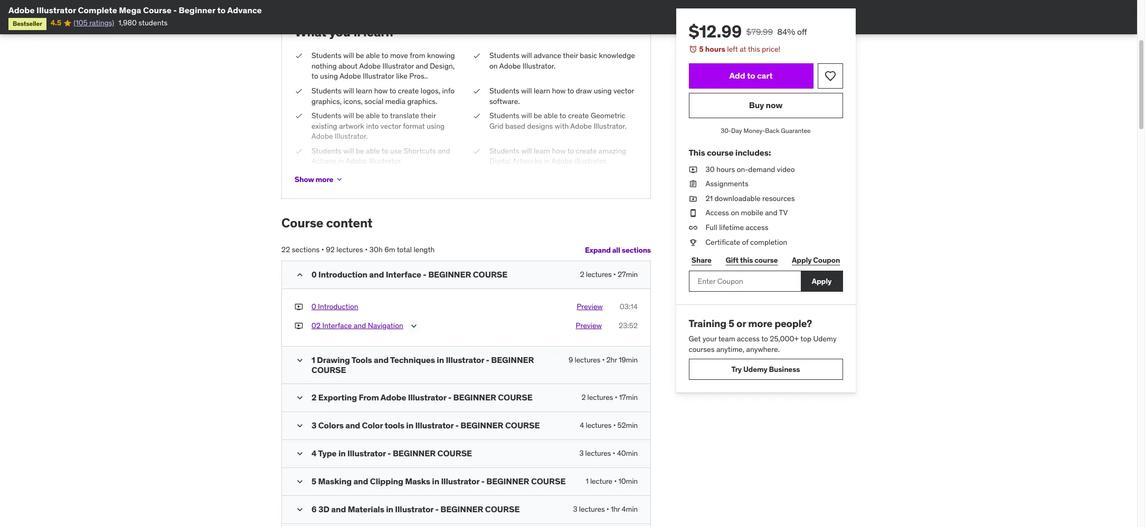 Task type: vqa. For each thing, say whether or not it's contained in the screenshot.
left Course
yes



Task type: describe. For each thing, give the bounding box(es) containing it.
students
[[139, 18, 168, 28]]

to inside "students will learn how to create amazing digital artworks in adobe illustrator."
[[567, 146, 574, 156]]

23:52
[[619, 321, 638, 330]]

xsmall image for students will learn how to create amazing digital artworks in adobe illustrator.
[[473, 146, 481, 157]]

price!
[[762, 44, 781, 54]]

create inside "students will learn how to create amazing digital artworks in adobe illustrator."
[[576, 146, 597, 156]]

• for 4 type in illustrator - beginner course
[[613, 449, 615, 458]]

udemy inside training 5 or more people? get your team access to 25,000+ top udemy courses anytime, anywhere.
[[814, 334, 837, 344]]

xsmall image for students will be able to use shortcuts and actions in adobe illustrator.
[[295, 146, 303, 157]]

hours for 5
[[706, 44, 726, 54]]

able for in
[[366, 146, 380, 156]]

xsmall image for students will learn how to create logos, info graphics, icons, social media graphics.
[[295, 86, 303, 96]]

small image for 5
[[295, 477, 305, 487]]

$12.99 $79.99 84% off
[[689, 21, 808, 42]]

you'll
[[329, 24, 361, 40]]

1,980 students
[[118, 18, 168, 28]]

0 introduction and interface - beginner course
[[312, 269, 508, 280]]

illustrator up 4.5
[[36, 5, 76, 15]]

graphics.
[[407, 96, 438, 106]]

3 lectures • 1hr 4min
[[573, 505, 638, 514]]

adobe down about
[[340, 71, 361, 81]]

xsmall image for full lifetime access
[[689, 223, 698, 233]]

and left clipping
[[353, 476, 368, 487]]

in right materials
[[386, 504, 393, 515]]

to down nothing
[[312, 71, 318, 81]]

draw
[[576, 86, 592, 96]]

and down 30h 6m
[[369, 269, 384, 280]]

3 lectures • 40min
[[579, 449, 638, 458]]

money-
[[744, 127, 766, 134]]

1 drawing tools and techniques in illustrator - beginner course
[[312, 355, 534, 375]]

small image for 1
[[295, 355, 305, 366]]

and left color
[[345, 420, 360, 431]]

anywhere.
[[747, 345, 780, 354]]

• for 2 exporting from adobe illustrator - beginner course
[[615, 393, 618, 402]]

students for based
[[490, 111, 520, 120]]

able for into
[[366, 111, 380, 120]]

format
[[403, 121, 425, 131]]

illustrator down move
[[383, 61, 414, 71]]

people?
[[775, 317, 812, 330]]

illustrator up 3 colors and color tools in illustrator - beginner course
[[408, 392, 446, 403]]

3 for 3 colors and color tools in illustrator - beginner course
[[312, 420, 317, 431]]

cart
[[757, 70, 773, 81]]

illustrator.
[[575, 157, 608, 166]]

tv
[[779, 208, 788, 218]]

30
[[706, 165, 715, 174]]

and inside button
[[354, 321, 366, 330]]

22 sections • 92 lectures • 30h 6m total length
[[281, 245, 435, 255]]

xsmall image for assignments
[[689, 179, 698, 189]]

9 lectures • 2hr 19min
[[569, 355, 638, 365]]

1 horizontal spatial on
[[731, 208, 740, 218]]

info
[[442, 86, 455, 96]]

downloadable
[[715, 194, 761, 203]]

lectures for 4 type in illustrator - beginner course
[[585, 449, 611, 458]]

gift
[[726, 255, 739, 265]]

full lifetime access
[[706, 223, 769, 232]]

introduction for 0 introduction
[[318, 302, 358, 312]]

0 introduction button
[[312, 302, 358, 312]]

expand all sections
[[585, 245, 651, 255]]

be for in
[[356, 146, 364, 156]]

access inside training 5 or more people? get your team access to 25,000+ top udemy courses anytime, anywhere.
[[737, 334, 760, 344]]

create for graphics.
[[398, 86, 419, 96]]

shortcuts
[[404, 146, 436, 156]]

3 for 3 lectures • 1hr 4min
[[573, 505, 577, 514]]

4 lectures • 52min
[[580, 421, 638, 430]]

to left move
[[382, 51, 388, 60]]

translate
[[390, 111, 419, 120]]

apply for apply coupon
[[792, 255, 812, 265]]

able for designs
[[544, 111, 558, 120]]

to inside students will be able to create geometric grid based designs with adobe illustrator.
[[560, 111, 566, 120]]

adobe inside students will be able to translate their existing artwork into vector format using adobe illustrator.
[[312, 132, 333, 141]]

pros..
[[409, 71, 428, 81]]

demand
[[749, 165, 776, 174]]

adobe inside students will advance their basic knowledge on adobe illustrator.
[[499, 61, 521, 71]]

3d
[[318, 504, 330, 515]]

more inside button
[[316, 175, 333, 184]]

to inside training 5 or more people? get your team access to 25,000+ top udemy courses anytime, anywhere.
[[762, 334, 769, 344]]

share
[[692, 255, 712, 265]]

illustrator right masks
[[441, 476, 480, 487]]

in inside "students will learn how to create amazing digital artworks in adobe illustrator."
[[544, 157, 550, 166]]

will for artworks
[[521, 146, 532, 156]]

0 vertical spatial this
[[748, 44, 761, 54]]

xsmall image left 02
[[295, 321, 303, 331]]

or
[[737, 317, 746, 330]]

learn for students will learn how to create amazing digital artworks in adobe illustrator.
[[534, 146, 550, 156]]

0 introduction
[[312, 302, 358, 312]]

0 vertical spatial access
[[746, 223, 769, 232]]

lectures for 3 colors and color tools in illustrator - beginner course
[[586, 421, 612, 430]]

how for artworks
[[552, 146, 566, 156]]

xsmall image for students will be able to create geometric grid based designs with adobe illustrator.
[[473, 111, 481, 121]]

preview for 03:14
[[577, 302, 603, 312]]

02 interface and navigation
[[312, 321, 403, 330]]

2 for 2 exporting from adobe illustrator - beginner course
[[312, 392, 317, 403]]

2 for 2 lectures • 27min
[[580, 270, 584, 279]]

resources
[[763, 194, 795, 203]]

adobe up bestseller
[[8, 5, 35, 15]]

full
[[706, 223, 718, 232]]

2 for 2 lectures • 17min
[[582, 393, 586, 402]]

preview for 23:52
[[576, 321, 602, 330]]

19min
[[619, 355, 638, 365]]

in inside students will be able to use shortcuts and actions in adobe illustrator.
[[338, 157, 344, 166]]

get
[[689, 334, 701, 344]]

to left the advance
[[217, 5, 226, 15]]

certificate of completion
[[706, 237, 788, 247]]

in right masks
[[432, 476, 439, 487]]

xsmall image inside show more button
[[336, 175, 344, 184]]

small image for 0
[[295, 270, 305, 280]]

10min
[[619, 477, 638, 486]]

in right the tools
[[406, 420, 414, 431]]

illustrator down color
[[348, 448, 386, 459]]

geometric
[[591, 111, 626, 120]]

wishlist image
[[824, 69, 837, 82]]

to inside students will be able to translate their existing artwork into vector format using adobe illustrator.
[[382, 111, 388, 120]]

2hr
[[607, 355, 617, 365]]

9
[[569, 355, 573, 365]]

be for designs
[[534, 111, 542, 120]]

• left "92"
[[321, 245, 324, 255]]

lifetime
[[720, 223, 744, 232]]

5 inside training 5 or more people? get your team access to 25,000+ top udemy courses anytime, anywhere.
[[729, 317, 735, 330]]

at
[[740, 44, 747, 54]]

illustrator. inside students will be able to create geometric grid based designs with adobe illustrator.
[[594, 121, 627, 131]]

small image
[[295, 449, 305, 459]]

total
[[397, 245, 412, 255]]

all
[[612, 245, 620, 255]]

to inside button
[[747, 70, 756, 81]]

lectures right "92"
[[337, 245, 363, 255]]

on-
[[737, 165, 749, 174]]

expand
[[585, 245, 611, 255]]

what
[[295, 24, 327, 40]]

25,000+
[[770, 334, 799, 344]]

in right type
[[338, 448, 346, 459]]

of
[[742, 237, 749, 247]]

add to cart
[[730, 70, 773, 81]]

xsmall image for 21 downloadable resources
[[689, 194, 698, 204]]

apply button
[[801, 271, 843, 292]]

students will be able to move from knowing nothing about adobe illustrator and design, to using adobe illustrator like pros..
[[312, 51, 455, 81]]

their inside students will advance their basic knowledge on adobe illustrator.
[[563, 51, 578, 60]]

xsmall image for students will learn how to draw using vector software.
[[473, 86, 481, 96]]

gift this course
[[726, 255, 778, 265]]

(105
[[74, 18, 88, 28]]

adobe right about
[[359, 61, 381, 71]]

3 for 3 lectures • 40min
[[579, 449, 584, 458]]

xsmall image left 0 introduction button
[[295, 302, 303, 312]]

illustrator down masks
[[395, 504, 434, 515]]

will for software.
[[521, 86, 532, 96]]

course content
[[281, 215, 373, 231]]

3 colors and color tools in illustrator - beginner course
[[312, 420, 540, 431]]

03:14
[[620, 302, 638, 312]]

access on mobile and tv
[[706, 208, 788, 218]]

adobe illustrator complete mega course - beginner to advance
[[8, 5, 262, 15]]

show more
[[295, 175, 333, 184]]

to inside students will learn how to create logos, info graphics, icons, social media graphics.
[[390, 86, 396, 96]]

students for artworks
[[490, 146, 520, 156]]

basic
[[580, 51, 597, 60]]

guarantee
[[781, 127, 811, 134]]

amazing
[[599, 146, 626, 156]]

complete
[[78, 5, 117, 15]]

color
[[362, 420, 383, 431]]

1 lecture • 10min
[[586, 477, 638, 486]]

media
[[385, 96, 406, 106]]

0 for 0 introduction
[[312, 302, 316, 312]]

apply for apply
[[812, 277, 832, 286]]

existing
[[312, 121, 337, 131]]

students for artwork
[[312, 111, 342, 120]]

xsmall image for access on mobile and tv
[[689, 208, 698, 219]]

40min
[[617, 449, 638, 458]]

4 for 4 lectures • 52min
[[580, 421, 584, 430]]

27min
[[618, 270, 638, 279]]

bestseller
[[13, 20, 42, 28]]

move
[[390, 51, 408, 60]]

30 hours on-demand video
[[706, 165, 795, 174]]

masks
[[405, 476, 430, 487]]

vector inside 'students will learn how to draw using vector software.'
[[614, 86, 634, 96]]

students will be able to use shortcuts and actions in adobe illustrator.
[[312, 146, 450, 166]]

lectures for 0 introduction and interface - beginner course
[[586, 270, 612, 279]]

• for 5 masking and clipping masks in illustrator - beginner course
[[614, 477, 617, 486]]

more inside training 5 or more people? get your team access to 25,000+ top udemy courses anytime, anywhere.
[[749, 317, 773, 330]]

hours for 30
[[717, 165, 735, 174]]

how for graphics,
[[374, 86, 388, 96]]



Task type: locate. For each thing, give the bounding box(es) containing it.
5 left or
[[729, 317, 735, 330]]

2 vertical spatial using
[[427, 121, 445, 131]]

able inside students will be able to translate their existing artwork into vector format using adobe illustrator.
[[366, 111, 380, 120]]

lectures down expand
[[586, 270, 612, 279]]

will for graphics,
[[343, 86, 354, 96]]

to up with
[[560, 111, 566, 120]]

and left tv at the top of the page
[[766, 208, 778, 218]]

3 small image from the top
[[295, 393, 305, 403]]

5 left masking
[[312, 476, 316, 487]]

1 horizontal spatial apply
[[812, 277, 832, 286]]

1 vertical spatial access
[[737, 334, 760, 344]]

illustrator. inside students will advance their basic knowledge on adobe illustrator.
[[523, 61, 556, 71]]

will inside "students will learn how to create amazing digital artworks in adobe illustrator."
[[521, 146, 532, 156]]

content
[[326, 215, 373, 231]]

4 up 3 lectures • 40min
[[580, 421, 584, 430]]

5 for 5 masking and clipping masks in illustrator - beginner course
[[312, 476, 316, 487]]

more right or
[[749, 317, 773, 330]]

1 horizontal spatial sections
[[622, 245, 651, 255]]

ratings)
[[89, 18, 114, 28]]

apply
[[792, 255, 812, 265], [812, 277, 832, 286]]

0 horizontal spatial apply
[[792, 255, 812, 265]]

vector down translate
[[381, 121, 401, 131]]

using inside 'students will learn how to draw using vector software.'
[[594, 86, 612, 96]]

includes:
[[736, 148, 771, 158]]

course up 30
[[707, 148, 734, 158]]

hours
[[706, 44, 726, 54], [717, 165, 735, 174]]

create up the illustrator.
[[576, 146, 597, 156]]

1 vertical spatial course
[[755, 255, 778, 265]]

will for illustrator.
[[521, 51, 532, 60]]

1 horizontal spatial using
[[427, 121, 445, 131]]

be inside students will be able to use shortcuts and actions in adobe illustrator.
[[356, 146, 364, 156]]

using inside students will be able to translate their existing artwork into vector format using adobe illustrator.
[[427, 121, 445, 131]]

be down artwork at the left of the page
[[356, 146, 364, 156]]

adobe right from
[[381, 392, 406, 403]]

how inside students will learn how to create logos, info graphics, icons, social media graphics.
[[374, 86, 388, 96]]

1 vertical spatial on
[[731, 208, 740, 218]]

0 vertical spatial 5
[[700, 44, 704, 54]]

course down the completion
[[755, 255, 778, 265]]

• left 17min
[[615, 393, 618, 402]]

• left 27min
[[614, 270, 616, 279]]

using inside students will be able to move from knowing nothing about adobe illustrator and design, to using adobe illustrator like pros..
[[320, 71, 338, 81]]

students will learn how to draw using vector software.
[[490, 86, 634, 106]]

show
[[295, 175, 314, 184]]

xsmall image for students will advance their basic knowledge on adobe illustrator.
[[473, 51, 481, 61]]

students for nothing
[[312, 51, 342, 60]]

and inside 1 drawing tools and techniques in illustrator - beginner course
[[374, 355, 389, 365]]

• left 1hr
[[607, 505, 609, 514]]

students inside students will be able to translate their existing artwork into vector format using adobe illustrator.
[[312, 111, 342, 120]]

xsmall image left access
[[689, 208, 698, 219]]

0 horizontal spatial interface
[[322, 321, 352, 330]]

xsmall image up share
[[689, 237, 698, 248]]

alarm image
[[689, 45, 698, 53]]

1 0 from the top
[[312, 269, 317, 280]]

illustrator inside 1 drawing tools and techniques in illustrator - beginner course
[[446, 355, 484, 365]]

0 vertical spatial course
[[143, 5, 172, 15]]

0 horizontal spatial course
[[707, 148, 734, 158]]

off
[[798, 26, 808, 37]]

students up existing
[[312, 111, 342, 120]]

introduction
[[318, 269, 368, 280], [318, 302, 358, 312]]

0 horizontal spatial course
[[143, 5, 172, 15]]

apply coupon button
[[790, 250, 843, 271]]

illustrator right techniques
[[446, 355, 484, 365]]

beginner
[[179, 5, 215, 15]]

0 horizontal spatial 1
[[312, 355, 315, 365]]

0 vertical spatial introduction
[[318, 269, 368, 280]]

how for software.
[[552, 86, 566, 96]]

3
[[312, 420, 317, 431], [579, 449, 584, 458], [573, 505, 577, 514]]

learn inside 'students will learn how to draw using vector software.'
[[534, 86, 550, 96]]

Enter Coupon text field
[[689, 271, 801, 292]]

in right actions
[[338, 157, 344, 166]]

0 vertical spatial udemy
[[814, 334, 837, 344]]

left
[[727, 44, 738, 54]]

length
[[414, 245, 435, 255]]

using right the draw
[[594, 86, 612, 96]]

• left 40min at the bottom
[[613, 449, 615, 458]]

0 vertical spatial interface
[[386, 269, 421, 280]]

2 vertical spatial create
[[576, 146, 597, 156]]

0 vertical spatial 0
[[312, 269, 317, 280]]

masking
[[318, 476, 352, 487]]

learn for what you'll learn
[[363, 24, 393, 40]]

1 vertical spatial hours
[[717, 165, 735, 174]]

30-day money-back guarantee
[[721, 127, 811, 134]]

1 horizontal spatial 3
[[573, 505, 577, 514]]

2 sections from the left
[[622, 245, 651, 255]]

2 horizontal spatial 5
[[729, 317, 735, 330]]

able up into
[[366, 111, 380, 120]]

1 horizontal spatial interface
[[386, 269, 421, 280]]

2
[[580, 270, 584, 279], [312, 392, 317, 403], [582, 393, 586, 402]]

what you'll learn
[[295, 24, 393, 40]]

1 vertical spatial apply
[[812, 277, 832, 286]]

2 horizontal spatial 3
[[579, 449, 584, 458]]

4 left type
[[312, 448, 317, 459]]

learn
[[363, 24, 393, 40], [356, 86, 372, 96], [534, 86, 550, 96], [534, 146, 550, 156]]

92
[[326, 245, 335, 255]]

share button
[[689, 250, 715, 271]]

2 small image from the top
[[295, 355, 305, 366]]

1,980
[[118, 18, 137, 28]]

will for actions
[[343, 146, 354, 156]]

1 vertical spatial udemy
[[744, 365, 768, 374]]

• for 1 drawing tools and techniques in illustrator - beginner course
[[602, 355, 605, 365]]

xsmall image for students will be able to move from knowing nothing about adobe illustrator and design, to using adobe illustrator like pros..
[[295, 51, 303, 61]]

create down like
[[398, 86, 419, 96]]

0 vertical spatial more
[[316, 175, 333, 184]]

small image for 3
[[295, 421, 305, 431]]

able inside students will be able to use shortcuts and actions in adobe illustrator.
[[366, 146, 380, 156]]

0 vertical spatial hours
[[706, 44, 726, 54]]

1 vertical spatial vector
[[381, 121, 401, 131]]

how left the draw
[[552, 86, 566, 96]]

to left use at the left top of page
[[382, 146, 388, 156]]

1 horizontal spatial more
[[749, 317, 773, 330]]

1 vertical spatial this
[[741, 255, 754, 265]]

1 vertical spatial introduction
[[318, 302, 358, 312]]

students inside students will be able to use shortcuts and actions in adobe illustrator.
[[312, 146, 342, 156]]

illustrator. inside students will be able to use shortcuts and actions in adobe illustrator.
[[369, 157, 402, 166]]

top
[[801, 334, 812, 344]]

students for graphics,
[[312, 86, 342, 96]]

1
[[312, 355, 315, 365], [586, 477, 589, 486]]

• for 6 3d and materials in illustrator - beginner course
[[607, 505, 609, 514]]

lectures for 6 3d and materials in illustrator - beginner course
[[579, 505, 605, 514]]

0 horizontal spatial more
[[316, 175, 333, 184]]

0 vertical spatial their
[[563, 51, 578, 60]]

to
[[217, 5, 226, 15], [382, 51, 388, 60], [747, 70, 756, 81], [312, 71, 318, 81], [390, 86, 396, 96], [567, 86, 574, 96], [382, 111, 388, 120], [560, 111, 566, 120], [382, 146, 388, 156], [567, 146, 574, 156], [762, 334, 769, 344]]

$12.99
[[689, 21, 742, 42]]

will inside 'students will learn how to draw using vector software.'
[[521, 86, 532, 96]]

02 interface and navigation button
[[312, 321, 403, 333]]

beginner inside 1 drawing tools and techniques in illustrator - beginner course
[[491, 355, 534, 365]]

0 horizontal spatial sections
[[292, 245, 320, 255]]

• left "52min"
[[613, 421, 616, 430]]

be up about
[[356, 51, 364, 60]]

5 right alarm icon at the top of the page
[[700, 44, 704, 54]]

1 inside 1 drawing tools and techniques in illustrator - beginner course
[[312, 355, 315, 365]]

illustrator down 2 exporting from adobe illustrator - beginner course
[[415, 420, 454, 431]]

3 down 4 lectures • 52min at the right of the page
[[579, 449, 584, 458]]

introduction up 02 interface and navigation
[[318, 302, 358, 312]]

students inside students will be able to create geometric grid based designs with adobe illustrator.
[[490, 111, 520, 120]]

1 horizontal spatial 4
[[580, 421, 584, 430]]

1 vertical spatial using
[[594, 86, 612, 96]]

lectures for 1 drawing tools and techniques in illustrator - beginner course
[[575, 355, 601, 365]]

xsmall image left 30
[[689, 165, 698, 175]]

logos,
[[421, 86, 440, 96]]

create for illustrator.
[[568, 111, 589, 120]]

xsmall image left 21
[[689, 194, 698, 204]]

1 vertical spatial preview
[[576, 321, 602, 330]]

this right gift
[[741, 255, 754, 265]]

1hr
[[611, 505, 620, 514]]

be up artwork at the left of the page
[[356, 111, 364, 120]]

adobe inside students will be able to create geometric grid based designs with adobe illustrator.
[[570, 121, 592, 131]]

0 horizontal spatial 3
[[312, 420, 317, 431]]

students left advance
[[490, 51, 520, 60]]

will inside students will learn how to create logos, info graphics, icons, social media graphics.
[[343, 86, 354, 96]]

0 up 02
[[312, 302, 316, 312]]

create up with
[[568, 111, 589, 120]]

vector inside students will be able to translate their existing artwork into vector format using adobe illustrator.
[[381, 121, 401, 131]]

1 vertical spatial 4
[[312, 448, 317, 459]]

add
[[730, 70, 746, 81]]

0 horizontal spatial udemy
[[744, 365, 768, 374]]

illustrator up students will learn how to create logos, info graphics, icons, social media graphics.
[[363, 71, 394, 81]]

certificate
[[706, 237, 741, 247]]

1 for 1 lecture • 10min
[[586, 477, 589, 486]]

students will advance their basic knowledge on adobe illustrator.
[[490, 51, 635, 71]]

xsmall image
[[295, 51, 303, 61], [295, 86, 303, 96], [473, 86, 481, 96], [473, 111, 481, 121], [295, 146, 303, 157], [473, 146, 481, 157], [689, 179, 698, 189], [689, 194, 698, 204], [689, 223, 698, 233], [689, 237, 698, 248], [295, 321, 303, 331]]

2 vertical spatial 5
[[312, 476, 316, 487]]

digital
[[490, 157, 511, 166]]

1 small image from the top
[[295, 270, 305, 280]]

and right shortcuts
[[438, 146, 450, 156]]

and right tools
[[374, 355, 389, 365]]

preview up 9 lectures • 2hr 19min
[[576, 321, 602, 330]]

how inside "students will learn how to create amazing digital artworks in adobe illustrator."
[[552, 146, 566, 156]]

will inside students will be able to move from knowing nothing about adobe illustrator and design, to using adobe illustrator like pros..
[[343, 51, 354, 60]]

• left 2hr
[[602, 355, 605, 365]]

21
[[706, 194, 713, 203]]

and inside students will be able to use shortcuts and actions in adobe illustrator.
[[438, 146, 450, 156]]

buy now button
[[689, 93, 843, 118]]

create inside students will learn how to create logos, info graphics, icons, social media graphics.
[[398, 86, 419, 96]]

4 small image from the top
[[295, 421, 305, 431]]

this right at
[[748, 44, 761, 54]]

be inside students will be able to move from knowing nothing about adobe illustrator and design, to using adobe illustrator like pros..
[[356, 51, 364, 60]]

17min
[[619, 393, 638, 402]]

into
[[366, 121, 379, 131]]

2 0 from the top
[[312, 302, 316, 312]]

using right format
[[427, 121, 445, 131]]

lectures for 2 exporting from adobe illustrator - beginner course
[[588, 393, 613, 402]]

small image for 2
[[295, 393, 305, 403]]

to left cart
[[747, 70, 756, 81]]

and inside students will be able to move from knowing nothing about adobe illustrator and design, to using adobe illustrator like pros..
[[416, 61, 428, 71]]

on up software.
[[490, 61, 498, 71]]

students up software.
[[490, 86, 520, 96]]

based
[[505, 121, 526, 131]]

try udemy business
[[732, 365, 801, 374]]

course inside 'gift this course' link
[[755, 255, 778, 265]]

using down nothing
[[320, 71, 338, 81]]

1 sections from the left
[[292, 245, 320, 255]]

nothing
[[312, 61, 337, 71]]

1 vertical spatial interface
[[322, 321, 352, 330]]

5 small image from the top
[[295, 477, 305, 487]]

0 vertical spatial vector
[[614, 86, 634, 96]]

and right 3d at bottom left
[[331, 504, 346, 515]]

0 vertical spatial 1
[[312, 355, 315, 365]]

• for 3 colors and color tools in illustrator - beginner course
[[613, 421, 616, 430]]

3 left colors
[[312, 420, 317, 431]]

0 vertical spatial 4
[[580, 421, 584, 430]]

on
[[490, 61, 498, 71], [731, 208, 740, 218]]

students for software.
[[490, 86, 520, 96]]

access down or
[[737, 334, 760, 344]]

students will learn how to create logos, info graphics, icons, social media graphics.
[[312, 86, 455, 106]]

on inside students will advance their basic knowledge on adobe illustrator.
[[490, 61, 498, 71]]

illustrator. down geometric
[[594, 121, 627, 131]]

1 horizontal spatial course
[[755, 255, 778, 265]]

this
[[689, 148, 706, 158]]

more down actions
[[316, 175, 333, 184]]

create inside students will be able to create geometric grid based designs with adobe illustrator.
[[568, 111, 589, 120]]

to inside 'students will learn how to draw using vector software.'
[[567, 86, 574, 96]]

actions
[[312, 157, 336, 166]]

xsmall image for certificate of completion
[[689, 237, 698, 248]]

small image for 6
[[295, 505, 305, 515]]

(105 ratings)
[[74, 18, 114, 28]]

illustrator. inside students will be able to translate their existing artwork into vector format using adobe illustrator.
[[335, 132, 368, 141]]

students up graphics,
[[312, 86, 342, 96]]

xsmall image left full
[[689, 223, 698, 233]]

0 vertical spatial on
[[490, 61, 498, 71]]

gift this course link
[[723, 250, 781, 271]]

0 horizontal spatial on
[[490, 61, 498, 71]]

course
[[473, 269, 508, 280], [312, 365, 346, 375], [498, 392, 533, 403], [505, 420, 540, 431], [438, 448, 472, 459], [531, 476, 566, 487], [485, 504, 520, 515]]

1 horizontal spatial course
[[281, 215, 323, 231]]

type
[[318, 448, 337, 459]]

interface
[[386, 269, 421, 280], [322, 321, 352, 330]]

• left 30h 6m
[[365, 245, 368, 255]]

xsmall image down this
[[689, 179, 698, 189]]

to down with
[[567, 146, 574, 156]]

1 left lecture
[[586, 477, 589, 486]]

will for based
[[521, 111, 532, 120]]

students for illustrator.
[[490, 51, 520, 60]]

be inside students will be able to translate their existing artwork into vector format using adobe illustrator.
[[356, 111, 364, 120]]

0 horizontal spatial their
[[421, 111, 436, 120]]

0 horizontal spatial vector
[[381, 121, 401, 131]]

1 vertical spatial more
[[749, 317, 773, 330]]

learn inside students will learn how to create logos, info graphics, icons, social media graphics.
[[356, 86, 372, 96]]

apply coupon
[[792, 255, 840, 265]]

will inside students will be able to create geometric grid based designs with adobe illustrator.
[[521, 111, 532, 120]]

students inside students will learn how to create logos, info graphics, icons, social media graphics.
[[312, 86, 342, 96]]

0 horizontal spatial using
[[320, 71, 338, 81]]

1 vertical spatial course
[[281, 215, 323, 231]]

4 for 4 type in illustrator - beginner course
[[312, 448, 317, 459]]

learn inside "students will learn how to create amazing digital artworks in adobe illustrator."
[[534, 146, 550, 156]]

business
[[769, 365, 801, 374]]

and left navigation
[[354, 321, 366, 330]]

navigation
[[368, 321, 403, 330]]

4.5
[[51, 18, 61, 28]]

be for about
[[356, 51, 364, 60]]

students up grid
[[490, 111, 520, 120]]

lectures left 17min
[[588, 393, 613, 402]]

interface inside button
[[322, 321, 352, 330]]

adobe up software.
[[499, 61, 521, 71]]

xsmall image for students will be able to translate their existing artwork into vector format using adobe illustrator.
[[295, 111, 303, 121]]

show more button
[[295, 169, 344, 190]]

xsmall image down what
[[295, 51, 303, 61]]

lectures up lecture
[[585, 449, 611, 458]]

and up pros..
[[416, 61, 428, 71]]

xsmall image down actions
[[336, 175, 344, 184]]

xsmall image for 30 hours on-demand video
[[689, 165, 698, 175]]

be inside students will be able to create geometric grid based designs with adobe illustrator.
[[534, 111, 542, 120]]

students will be able to translate their existing artwork into vector format using adobe illustrator.
[[312, 111, 445, 141]]

artworks
[[513, 157, 542, 166]]

lectures left "52min"
[[586, 421, 612, 430]]

1 vertical spatial 3
[[579, 449, 584, 458]]

$79.99
[[747, 26, 774, 37]]

0 vertical spatial 3
[[312, 420, 317, 431]]

team
[[719, 334, 736, 344]]

adobe left the illustrator.
[[552, 157, 573, 166]]

- inside 1 drawing tools and techniques in illustrator - beginner course
[[486, 355, 489, 365]]

using
[[320, 71, 338, 81], [594, 86, 612, 96], [427, 121, 445, 131]]

1 left drawing
[[312, 355, 315, 365]]

02
[[312, 321, 321, 330]]

will inside students will advance their basic knowledge on adobe illustrator.
[[521, 51, 532, 60]]

1 horizontal spatial vector
[[614, 86, 634, 96]]

tools
[[385, 420, 404, 431]]

their down graphics.
[[421, 111, 436, 120]]

preview
[[577, 302, 603, 312], [576, 321, 602, 330]]

in
[[338, 157, 344, 166], [544, 157, 550, 166], [437, 355, 444, 365], [406, 420, 414, 431], [338, 448, 346, 459], [432, 476, 439, 487], [386, 504, 393, 515]]

0 vertical spatial create
[[398, 86, 419, 96]]

0 vertical spatial course
[[707, 148, 734, 158]]

will inside students will be able to use shortcuts and actions in adobe illustrator.
[[343, 146, 354, 156]]

assignments
[[706, 179, 749, 189]]

0 vertical spatial using
[[320, 71, 338, 81]]

able inside students will be able to move from knowing nothing about adobe illustrator and design, to using adobe illustrator like pros..
[[366, 51, 380, 60]]

students will be able to create geometric grid based designs with adobe illustrator.
[[490, 111, 627, 131]]

hours left left
[[706, 44, 726, 54]]

5 for 5 hours left at this price!
[[700, 44, 704, 54]]

be for into
[[356, 111, 364, 120]]

2 vertical spatial 3
[[573, 505, 577, 514]]

with
[[555, 121, 569, 131]]

adobe inside students will be able to use shortcuts and actions in adobe illustrator.
[[346, 157, 367, 166]]

udemy right try
[[744, 365, 768, 374]]

1 horizontal spatial their
[[563, 51, 578, 60]]

learn for students will learn how to draw using vector software.
[[534, 86, 550, 96]]

5
[[700, 44, 704, 54], [729, 317, 735, 330], [312, 476, 316, 487]]

in inside 1 drawing tools and techniques in illustrator - beginner course
[[437, 355, 444, 365]]

1 horizontal spatial udemy
[[814, 334, 837, 344]]

adobe inside "students will learn how to create amazing digital artworks in adobe illustrator."
[[552, 157, 573, 166]]

students up nothing
[[312, 51, 342, 60]]

6 small image from the top
[[295, 505, 305, 515]]

anytime,
[[717, 345, 745, 354]]

1 vertical spatial 0
[[312, 302, 316, 312]]

1 vertical spatial their
[[421, 111, 436, 120]]

to inside students will be able to use shortcuts and actions in adobe illustrator.
[[382, 146, 388, 156]]

0 horizontal spatial 4
[[312, 448, 317, 459]]

0 vertical spatial apply
[[792, 255, 812, 265]]

how inside 'students will learn how to draw using vector software.'
[[552, 86, 566, 96]]

introduction for 0 introduction and interface - beginner course
[[318, 269, 368, 280]]

1 horizontal spatial 5
[[700, 44, 704, 54]]

will inside students will be able to translate their existing artwork into vector format using adobe illustrator.
[[343, 111, 354, 120]]

1 vertical spatial 1
[[586, 477, 589, 486]]

mega
[[119, 5, 141, 15]]

students inside "students will learn how to create amazing digital artworks in adobe illustrator."
[[490, 146, 520, 156]]

course
[[707, 148, 734, 158], [755, 255, 778, 265]]

students inside 'students will learn how to draw using vector software.'
[[490, 86, 520, 96]]

able for about
[[366, 51, 380, 60]]

be up designs
[[534, 111, 542, 120]]

try udemy business link
[[689, 359, 843, 380]]

2 exporting from adobe illustrator - beginner course
[[312, 392, 533, 403]]

able left move
[[366, 51, 380, 60]]

students will learn how to create amazing digital artworks in adobe illustrator.
[[490, 146, 626, 166]]

xsmall image
[[473, 51, 481, 61], [295, 111, 303, 121], [689, 165, 698, 175], [336, 175, 344, 184], [689, 208, 698, 219], [295, 302, 303, 312]]

lectures left 1hr
[[579, 505, 605, 514]]

0 for 0 introduction and interface - beginner course
[[312, 269, 317, 280]]

students inside students will advance their basic knowledge on adobe illustrator.
[[490, 51, 520, 60]]

able inside students will be able to create geometric grid based designs with adobe illustrator.
[[544, 111, 558, 120]]

0 vertical spatial preview
[[577, 302, 603, 312]]

learn for students will learn how to create logos, info graphics, icons, social media graphics.
[[356, 86, 372, 96]]

learn up social
[[356, 86, 372, 96]]

sections right all in the right of the page
[[622, 245, 651, 255]]

to left the draw
[[567, 86, 574, 96]]

0 inside button
[[312, 302, 316, 312]]

will for nothing
[[343, 51, 354, 60]]

to up anywhere.
[[762, 334, 769, 344]]

exporting
[[318, 392, 357, 403]]

back
[[766, 127, 780, 134]]

1 vertical spatial 5
[[729, 317, 735, 330]]

• for 0 introduction and interface - beginner course
[[614, 270, 616, 279]]

learn up the artworks
[[534, 146, 550, 156]]

icons,
[[343, 96, 363, 106]]

5 hours left at this price!
[[700, 44, 781, 54]]

social
[[365, 96, 384, 106]]

about
[[339, 61, 358, 71]]

xsmall image right info
[[473, 86, 481, 96]]

able left use at the left top of page
[[366, 146, 380, 156]]

introduction down "92"
[[318, 269, 368, 280]]

small image
[[295, 270, 305, 280], [295, 355, 305, 366], [295, 393, 305, 403], [295, 421, 305, 431], [295, 477, 305, 487], [295, 505, 305, 515]]

udemy right top
[[814, 334, 837, 344]]

2 horizontal spatial using
[[594, 86, 612, 96]]

1 for 1 drawing tools and techniques in illustrator - beginner course
[[312, 355, 315, 365]]

students inside students will be able to move from knowing nothing about adobe illustrator and design, to using adobe illustrator like pros..
[[312, 51, 342, 60]]

course inside 1 drawing tools and techniques in illustrator - beginner course
[[312, 365, 346, 375]]

illustrator. down use at the left top of page
[[369, 157, 402, 166]]

introduction inside button
[[318, 302, 358, 312]]

1 horizontal spatial 1
[[586, 477, 589, 486]]

0 horizontal spatial 5
[[312, 476, 316, 487]]

will for artwork
[[343, 111, 354, 120]]

students for actions
[[312, 146, 342, 156]]

xsmall image left actions
[[295, 146, 303, 157]]

their inside students will be able to translate their existing artwork into vector format using adobe illustrator.
[[421, 111, 436, 120]]

show lecture description image
[[409, 321, 419, 331]]

able up designs
[[544, 111, 558, 120]]

sections inside dropdown button
[[622, 245, 651, 255]]

courses
[[689, 345, 715, 354]]

illustrator
[[36, 5, 76, 15], [383, 61, 414, 71], [363, 71, 394, 81], [446, 355, 484, 365], [408, 392, 446, 403], [415, 420, 454, 431], [348, 448, 386, 459], [441, 476, 480, 487], [395, 504, 434, 515]]

1 vertical spatial create
[[568, 111, 589, 120]]



